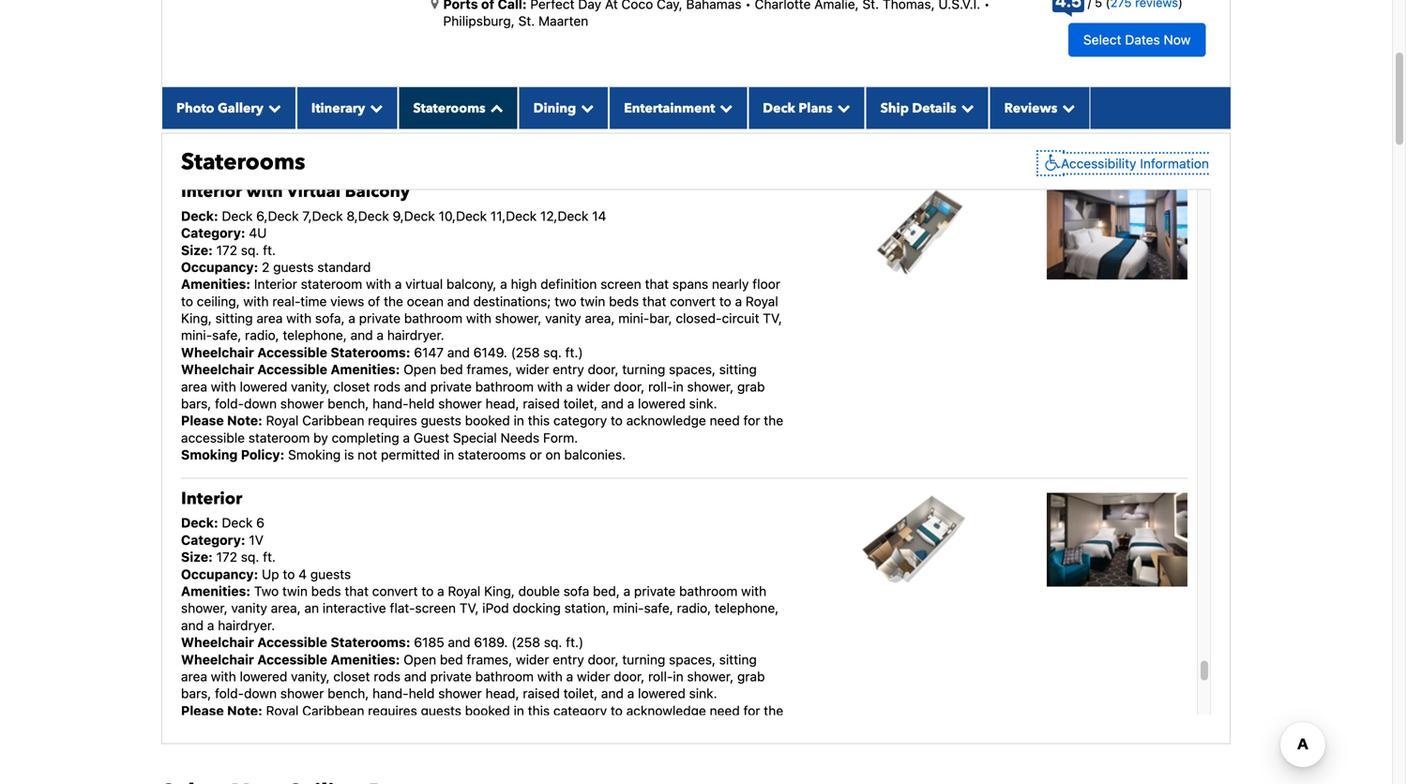 Task type: vqa. For each thing, say whether or not it's contained in the screenshot.
the topmost staff
no



Task type: locate. For each thing, give the bounding box(es) containing it.
accessible
[[181, 430, 245, 445], [181, 720, 245, 735]]

hairdryer. up 6147
[[387, 328, 444, 343]]

5 chevron down image from the left
[[957, 101, 974, 114]]

deck left plans
[[763, 99, 795, 117]]

1 vertical spatial toilet,
[[563, 686, 598, 701]]

mini- down bed,
[[613, 601, 644, 616]]

1 vertical spatial turning
[[622, 652, 665, 667]]

1 vertical spatial telephone,
[[715, 601, 779, 616]]

0 vertical spatial needs
[[501, 430, 540, 445]]

size:
[[181, 242, 213, 258], [181, 549, 213, 565]]

caribbean inside royal caribbean requires guests booked in this category to acknowledge need for the accessible stateroom by completing a guest special needs form. smoking is not permitted in staterooms or on balconies.
[[302, 703, 364, 718]]

0 vertical spatial acknowledge
[[626, 413, 706, 428]]

special for permitted
[[453, 430, 497, 445]]

occupancy:
[[181, 259, 258, 275], [181, 566, 258, 582]]

staterooms: down interactive
[[331, 635, 410, 650]]

4u
[[249, 225, 267, 241]]

entry down two
[[553, 362, 584, 377]]

0 horizontal spatial vanity
[[231, 601, 267, 616]]

0 vertical spatial (258
[[511, 345, 540, 360]]

need for royal caribbean requires guests booked in this category to acknowledge need for the accessible stateroom by completing a guest special needs form. smoking is not permitted in staterooms or on balconies.
[[710, 703, 740, 718]]

1 vertical spatial entry
[[553, 652, 584, 667]]

door,
[[588, 362, 619, 377], [614, 379, 645, 394], [588, 652, 619, 667], [614, 669, 645, 684]]

0 vertical spatial is
[[344, 447, 354, 463]]

0 vertical spatial guest
[[414, 430, 449, 445]]

1 vertical spatial raised
[[523, 686, 560, 701]]

royal inside interior stateroom with a virtual balcony, a high definition screen that spans nearly floor to ceiling, with real-time views of the ocean and destinations; two twin beds that convert to a royal king, sitting area with sofa, a private bathroom with shower, vanity area, mini-bar, closed-circuit tv, mini-safe, radio, telephone, and a hairdryer. wheelchair accessible staterooms: 6147 and 6149. (258 sq. ft.) wheelchair accessible amenities:
[[746, 293, 778, 309]]

ft.) down two
[[565, 345, 583, 360]]

closet down sofa,
[[333, 379, 370, 394]]

0 vertical spatial area
[[256, 311, 283, 326]]

vanity down the two
[[231, 601, 267, 616]]

or
[[530, 447, 542, 463], [530, 737, 542, 753]]

shower,
[[495, 311, 542, 326], [687, 379, 734, 394], [181, 601, 228, 616], [687, 669, 734, 684]]

this inside 'royal caribbean requires guests booked in this category to acknowledge need for the accessible stateroom by completing a guest special needs form. smoking policy: smoking is not permitted in staterooms or on balconies.'
[[528, 413, 550, 428]]

booked inside 'royal caribbean requires guests booked in this category to acknowledge need for the accessible stateroom by completing a guest special needs form. smoking policy: smoking is not permitted in staterooms or on balconies.'
[[465, 413, 510, 428]]

rods
[[374, 379, 401, 394], [374, 669, 401, 684]]

2 is from the top
[[344, 737, 354, 753]]

requires down 6147
[[368, 413, 417, 428]]

0 horizontal spatial convert
[[372, 583, 418, 599]]

booked inside royal caribbean requires guests booked in this category to acknowledge need for the accessible stateroom by completing a guest special needs form. smoking is not permitted in staterooms or on balconies.
[[465, 703, 510, 718]]

ft.) down station,
[[566, 635, 584, 650]]

0 vertical spatial entry
[[553, 362, 584, 377]]

hairdryer. down the two
[[218, 618, 275, 633]]

1 horizontal spatial convert
[[670, 293, 716, 309]]

private inside two twin beds that convert to a royal king, double sofa bed, a private bathroom with shower, vanity area, an interactive flat-screen tv, ipod docking station, mini-safe, radio, telephone, and a hairdryer. wheelchair accessible staterooms: 6185 and 6189. (258 sq. ft.) wheelchair accessible amenities:
[[634, 583, 676, 599]]

category
[[553, 413, 607, 428], [553, 703, 607, 718]]

0 vertical spatial telephone,
[[283, 328, 347, 343]]

1 vertical spatial booked
[[465, 703, 510, 718]]

screen inside two twin beds that convert to a royal king, double sofa bed, a private bathroom with shower, vanity area, an interactive flat-screen tv, ipod docking station, mini-safe, radio, telephone, and a hairdryer. wheelchair accessible staterooms: 6185 and 6189. (258 sq. ft.) wheelchair accessible amenities:
[[415, 601, 456, 616]]

1 horizontal spatial beds
[[609, 293, 639, 309]]

with
[[246, 180, 283, 203], [366, 276, 391, 292], [243, 293, 269, 309], [286, 311, 312, 326], [466, 311, 491, 326], [211, 379, 236, 394], [537, 379, 563, 394], [741, 583, 767, 599], [211, 669, 236, 684], [537, 669, 563, 684]]

1 ft. from the top
[[263, 242, 276, 258]]

7,deck
[[302, 208, 343, 224]]

1 by from the top
[[313, 430, 328, 445]]

interior for deck:
[[181, 487, 242, 510]]

2 vertical spatial area
[[181, 669, 207, 684]]

2 vertical spatial that
[[345, 583, 369, 599]]

safe, right station,
[[644, 601, 673, 616]]

needs inside 'royal caribbean requires guests booked in this category to acknowledge need for the accessible stateroom by completing a guest special needs form. smoking policy: smoking is not permitted in staterooms or on balconies.'
[[501, 430, 540, 445]]

stateroom inside royal caribbean requires guests booked in this category to acknowledge need for the accessible stateroom by completing a guest special needs form. smoking is not permitted in staterooms or on balconies.
[[248, 720, 310, 735]]

completing inside 'royal caribbean requires guests booked in this category to acknowledge need for the accessible stateroom by completing a guest special needs form. smoking policy: smoking is not permitted in staterooms or on balconies.'
[[332, 430, 399, 445]]

0 horizontal spatial king,
[[181, 311, 212, 326]]

bench, down interactive
[[328, 686, 369, 701]]

172 for 4u
[[216, 242, 237, 258]]

2 please from the top
[[181, 703, 224, 718]]

guest down 6147
[[414, 430, 449, 445]]

2 vertical spatial sitting
[[719, 652, 757, 667]]

1 wheelchair from the top
[[181, 345, 254, 360]]

category: down the interior deck: deck 6
[[181, 532, 245, 548]]

0 vertical spatial caribbean
[[302, 413, 364, 428]]

category inside royal caribbean requires guests booked in this category to acknowledge need for the accessible stateroom by completing a guest special needs form. smoking is not permitted in staterooms or on balconies.
[[553, 703, 607, 718]]

2 booked from the top
[[465, 703, 510, 718]]

1 vertical spatial vanity,
[[291, 669, 330, 684]]

maarten
[[538, 13, 588, 29]]

category: inside category: 4u size: 172 sq. ft. occupancy: 2 guests standard amenities:
[[181, 225, 245, 241]]

0 vertical spatial turning
[[622, 362, 665, 377]]

not inside royal caribbean requires guests booked in this category to acknowledge need for the accessible stateroom by completing a guest special needs form. smoking is not permitted in staterooms or on balconies.
[[358, 737, 377, 753]]

staterooms: inside interior stateroom with a virtual balcony, a high definition screen that spans nearly floor to ceiling, with real-time views of the ocean and destinations; two twin beds that convert to a royal king, sitting area with sofa, a private bathroom with shower, vanity area, mini-bar, closed-circuit tv, mini-safe, radio, telephone, and a hairdryer. wheelchair accessible staterooms: 6147 and 6149. (258 sq. ft.) wheelchair accessible amenities:
[[331, 345, 410, 360]]

1 vertical spatial interior
[[254, 276, 297, 292]]

1 vertical spatial head,
[[486, 686, 519, 701]]

2 chevron down image from the left
[[1058, 101, 1075, 114]]

wheelchair
[[181, 345, 254, 360], [181, 362, 254, 377], [181, 635, 254, 650], [181, 652, 254, 667]]

0 vertical spatial or
[[530, 447, 542, 463]]

1 vertical spatial area,
[[271, 601, 301, 616]]

vanity, down an
[[291, 669, 330, 684]]

1 horizontal spatial vanity
[[545, 311, 581, 326]]

1 acknowledge from the top
[[626, 413, 706, 428]]

private inside interior stateroom with a virtual balcony, a high definition screen that spans nearly floor to ceiling, with real-time views of the ocean and destinations; two twin beds that convert to a royal king, sitting area with sofa, a private bathroom with shower, vanity area, mini-bar, closed-circuit tv, mini-safe, radio, telephone, and a hairdryer. wheelchair accessible staterooms: 6147 and 6149. (258 sq. ft.) wheelchair accessible amenities:
[[359, 311, 401, 326]]

chevron down image
[[263, 101, 281, 114], [365, 101, 383, 114], [576, 101, 594, 114], [833, 101, 851, 114], [957, 101, 974, 114]]

2 vertical spatial mini-
[[613, 601, 644, 616]]

chevron down image inside dining dropdown button
[[576, 101, 594, 114]]

2 occupancy: from the top
[[181, 566, 258, 582]]

2 not from the top
[[358, 737, 377, 753]]

tv, inside interior stateroom with a virtual balcony, a high definition screen that spans nearly floor to ceiling, with real-time views of the ocean and destinations; two twin beds that convert to a royal king, sitting area with sofa, a private bathroom with shower, vanity area, mini-bar, closed-circuit tv, mini-safe, radio, telephone, and a hairdryer. wheelchair accessible staterooms: 6147 and 6149. (258 sq. ft.) wheelchair accessible amenities:
[[763, 311, 782, 326]]

virtual
[[405, 276, 443, 292]]

deck inside the interior deck: deck 6
[[222, 515, 253, 531]]

2 toilet, from the top
[[563, 686, 598, 701]]

1 172 from the top
[[216, 242, 237, 258]]

1 closet from the top
[[333, 379, 370, 394]]

1 vertical spatial for
[[743, 703, 760, 718]]

4 chevron down image from the left
[[833, 101, 851, 114]]

guest for permitted
[[414, 430, 449, 445]]

0 vertical spatial accessible
[[181, 430, 245, 445]]

screen right definition at the top left of page
[[601, 276, 641, 292]]

0 vertical spatial completing
[[332, 430, 399, 445]]

1 vertical spatial staterooms
[[458, 737, 526, 753]]

deck up 4u
[[222, 208, 253, 224]]

guests down 6147
[[421, 413, 461, 428]]

sq. down two
[[543, 345, 562, 360]]

0 vertical spatial not
[[358, 447, 377, 463]]

1 vertical spatial staterooms:
[[331, 635, 410, 650]]

the for royal caribbean requires guests booked in this category to acknowledge need for the accessible stateroom by completing a guest special needs form. smoking is not permitted in staterooms or on balconies.
[[764, 703, 783, 718]]

0 vertical spatial vanity
[[545, 311, 581, 326]]

2 frames, from the top
[[467, 652, 512, 667]]

head,
[[486, 396, 519, 411], [486, 686, 519, 701]]

4 accessible from the top
[[257, 652, 327, 667]]

special down 6149.
[[453, 430, 497, 445]]

2 acknowledge from the top
[[626, 703, 706, 718]]

2 bed from the top
[[440, 652, 463, 667]]

accessible inside 'royal caribbean requires guests booked in this category to acknowledge need for the accessible stateroom by completing a guest special needs form. smoking policy: smoking is not permitted in staterooms or on balconies.'
[[181, 430, 245, 445]]

1 vertical spatial category:
[[181, 532, 245, 548]]

chevron down image left entertainment
[[576, 101, 594, 114]]

ft. inside the category: 1v size: 172 sq. ft. occupancy: up to 4 guests amenities:
[[263, 549, 276, 565]]

this for staterooms
[[528, 413, 550, 428]]

is
[[344, 447, 354, 463], [344, 737, 354, 753]]

raised up royal caribbean requires guests booked in this category to acknowledge need for the accessible stateroom by completing a guest special needs form. smoking is not permitted in staterooms or on balconies. at the bottom
[[523, 686, 560, 701]]

and
[[447, 293, 470, 309], [350, 328, 373, 343], [447, 345, 470, 360], [404, 379, 427, 394], [601, 396, 624, 411], [181, 618, 204, 633], [448, 635, 470, 650], [404, 669, 427, 684], [601, 686, 624, 701]]

1 special from the top
[[453, 430, 497, 445]]

needs down 6189.
[[501, 720, 540, 735]]

1 vertical spatial ft.)
[[566, 635, 584, 650]]

occupancy: up ceiling,
[[181, 259, 258, 275]]

ft. inside category: 4u size: 172 sq. ft. occupancy: 2 guests standard amenities:
[[263, 242, 276, 258]]

special inside 'royal caribbean requires guests booked in this category to acknowledge need for the accessible stateroom by completing a guest special needs form. smoking policy: smoking is not permitted in staterooms or on balconies.'
[[453, 430, 497, 445]]

0 horizontal spatial twin
[[282, 583, 308, 599]]

caribbean for smoking
[[302, 413, 364, 428]]

bench, down sofa,
[[328, 396, 369, 411]]

2 staterooms: from the top
[[331, 635, 410, 650]]

rods down flat-
[[374, 669, 401, 684]]

amenities: down sofa,
[[331, 362, 400, 377]]

1 down from the top
[[244, 396, 277, 411]]

0 vertical spatial bed
[[440, 362, 463, 377]]

category: left 4u
[[181, 225, 245, 241]]

turning
[[622, 362, 665, 377], [622, 652, 665, 667]]

1 accessible from the top
[[181, 430, 245, 445]]

category: 1v size: 172 sq. ft. occupancy: up to 4 guests amenities:
[[181, 532, 351, 599]]

beds up an
[[311, 583, 341, 599]]

area, down definition at the top left of page
[[585, 311, 615, 326]]

guests
[[273, 259, 314, 275], [421, 413, 461, 428], [310, 566, 351, 582], [421, 703, 461, 718]]

0 vertical spatial bars,
[[181, 396, 211, 411]]

booked
[[465, 413, 510, 428], [465, 703, 510, 718]]

special down 6189.
[[453, 720, 497, 735]]

king, up ipod
[[484, 583, 515, 599]]

chevron down image for ship details
[[957, 101, 974, 114]]

0 vertical spatial open
[[404, 362, 436, 377]]

this
[[528, 413, 550, 428], [528, 703, 550, 718]]

category for balconies.
[[553, 703, 607, 718]]

sq. inside the category: 1v size: 172 sq. ft. occupancy: up to 4 guests amenities:
[[241, 549, 259, 565]]

head, up 'royal caribbean requires guests booked in this category to acknowledge need for the accessible stateroom by completing a guest special needs form. smoking policy: smoking is not permitted in staterooms or on balconies.'
[[486, 396, 519, 411]]

grab
[[737, 379, 765, 394], [737, 669, 765, 684]]

0 vertical spatial deck:
[[181, 208, 218, 224]]

deck: left 6,deck
[[181, 208, 218, 224]]

amenities: down interactive
[[331, 652, 400, 667]]

entry
[[553, 362, 584, 377], [553, 652, 584, 667]]

1 vertical spatial accessible
[[181, 720, 245, 735]]

0 vertical spatial roll-
[[648, 379, 673, 394]]

area, down the two
[[271, 601, 301, 616]]

itinerary button
[[296, 87, 398, 129]]

open bed frames, wider entry door, turning spaces, sitting area with lowered vanity, closet rods and private bathroom with a wider door, roll-in shower, grab bars, fold-down shower bench, hand-held shower head, raised toilet, and a lowered sink. please note: down 6149.
[[181, 362, 765, 428]]

form. inside 'royal caribbean requires guests booked in this category to acknowledge need for the accessible stateroom by completing a guest special needs form. smoking policy: smoking is not permitted in staterooms or on balconies.'
[[543, 430, 578, 445]]

vanity, down sofa,
[[291, 379, 330, 394]]

size: for category: 4u size: 172 sq. ft. occupancy: 2 guests standard amenities:
[[181, 242, 213, 258]]

1 staterooms: from the top
[[331, 345, 410, 360]]

0 horizontal spatial chevron down image
[[715, 101, 733, 114]]

by
[[313, 430, 328, 445], [313, 720, 328, 735]]

caribbean
[[302, 413, 364, 428], [302, 703, 364, 718]]

closet
[[333, 379, 370, 394], [333, 669, 370, 684]]

1 occupancy: from the top
[[181, 259, 258, 275]]

staterooms down gallery
[[181, 147, 305, 178]]

shower down an
[[280, 686, 324, 701]]

0 vertical spatial hand-
[[372, 396, 409, 411]]

1 deck: from the top
[[181, 208, 218, 224]]

1 horizontal spatial tv,
[[763, 311, 782, 326]]

0 vertical spatial held
[[409, 396, 435, 411]]

down
[[244, 396, 277, 411], [244, 686, 277, 701]]

area, inside two twin beds that convert to a royal king, double sofa bed, a private bathroom with shower, vanity area, an interactive flat-screen tv, ipod docking station, mini-safe, radio, telephone, and a hairdryer. wheelchair accessible staterooms: 6185 and 6189. (258 sq. ft.) wheelchair accessible amenities:
[[271, 601, 301, 616]]

interior inside the interior deck: deck 6
[[181, 487, 242, 510]]

private down of
[[359, 311, 401, 326]]

held down 6147
[[409, 396, 435, 411]]

accessible for royal caribbean requires guests booked in this category to acknowledge need for the accessible stateroom by completing a guest special needs form. smoking is not permitted in staterooms or on balconies.
[[181, 720, 245, 735]]

mini- down ceiling,
[[181, 328, 212, 343]]

note:
[[227, 413, 262, 428], [227, 703, 262, 718]]

guest down 6185
[[414, 720, 449, 735]]

shower
[[280, 396, 324, 411], [438, 396, 482, 411], [280, 686, 324, 701], [438, 686, 482, 701]]

tv, right circuit
[[763, 311, 782, 326]]

accessible
[[257, 345, 327, 360], [257, 362, 327, 377], [257, 635, 327, 650], [257, 652, 327, 667]]

please
[[181, 413, 224, 428], [181, 703, 224, 718]]

0 horizontal spatial beds
[[311, 583, 341, 599]]

closet down interactive
[[333, 669, 370, 684]]

amenities: inside interior stateroom with a virtual balcony, a high definition screen that spans nearly floor to ceiling, with real-time views of the ocean and destinations; two twin beds that convert to a royal king, sitting area with sofa, a private bathroom with shower, vanity area, mini-bar, closed-circuit tv, mini-safe, radio, telephone, and a hairdryer. wheelchair accessible staterooms: 6147 and 6149. (258 sq. ft.) wheelchair accessible amenities:
[[331, 362, 400, 377]]

1 this from the top
[[528, 413, 550, 428]]

2 form. from the top
[[543, 720, 578, 735]]

2 head, from the top
[[486, 686, 519, 701]]

booked down 6149.
[[465, 413, 510, 428]]

1 balconies. from the top
[[564, 447, 626, 463]]

0 vertical spatial this
[[528, 413, 550, 428]]

open down 6147
[[404, 362, 436, 377]]

0 vertical spatial staterooms
[[458, 447, 526, 463]]

ft.)
[[565, 345, 583, 360], [566, 635, 584, 650]]

accessible for royal caribbean requires guests booked in this category to acknowledge need for the accessible stateroom by completing a guest special needs form. smoking policy: smoking is not permitted in staterooms or on balconies.
[[181, 430, 245, 445]]

2 size: from the top
[[181, 549, 213, 565]]

telephone, inside two twin beds that convert to a royal king, double sofa bed, a private bathroom with shower, vanity area, an interactive flat-screen tv, ipod docking station, mini-safe, radio, telephone, and a hairdryer. wheelchair accessible staterooms: 6185 and 6189. (258 sq. ft.) wheelchair accessible amenities:
[[715, 601, 779, 616]]

needs down 6149.
[[501, 430, 540, 445]]

area inside interior stateroom with a virtual balcony, a high definition screen that spans nearly floor to ceiling, with real-time views of the ocean and destinations; two twin beds that convert to a royal king, sitting area with sofa, a private bathroom with shower, vanity area, mini-bar, closed-circuit tv, mini-safe, radio, telephone, and a hairdryer. wheelchair accessible staterooms: 6147 and 6149. (258 sq. ft.) wheelchair accessible amenities:
[[256, 311, 283, 326]]

0 vertical spatial staterooms:
[[331, 345, 410, 360]]

wheelchair image
[[1040, 154, 1061, 172]]

1 for from the top
[[743, 413, 760, 428]]

safe,
[[212, 328, 241, 343], [644, 601, 673, 616]]

chevron down image
[[715, 101, 733, 114], [1058, 101, 1075, 114]]

for inside 'royal caribbean requires guests booked in this category to acknowledge need for the accessible stateroom by completing a guest special needs form. smoking policy: smoking is not permitted in staterooms or on balconies.'
[[743, 413, 760, 428]]

2 vertical spatial stateroom
[[248, 720, 310, 735]]

held down 6185
[[409, 686, 435, 701]]

0 vertical spatial screen
[[601, 276, 641, 292]]

category:
[[181, 225, 245, 241], [181, 532, 245, 548]]

bar,
[[649, 311, 672, 326]]

chevron down image left ship
[[833, 101, 851, 114]]

chevron down image inside itinerary dropdown button
[[365, 101, 383, 114]]

2 chevron down image from the left
[[365, 101, 383, 114]]

1 vertical spatial occupancy:
[[181, 566, 258, 582]]

2 by from the top
[[313, 720, 328, 735]]

amenities: up ceiling,
[[181, 276, 250, 292]]

0 vertical spatial note:
[[227, 413, 262, 428]]

1 vertical spatial twin
[[282, 583, 308, 599]]

category: for category: 4u size: 172 sq. ft. occupancy: 2 guests standard amenities:
[[181, 225, 245, 241]]

1 vertical spatial caribbean
[[302, 703, 364, 718]]

(258 right 6189.
[[511, 635, 540, 650]]

chevron down image up wheelchair image
[[1058, 101, 1075, 114]]

form. for or
[[543, 430, 578, 445]]

172
[[216, 242, 237, 258], [216, 549, 237, 565]]

requires inside 'royal caribbean requires guests booked in this category to acknowledge need for the accessible stateroom by completing a guest special needs form. smoking policy: smoking is not permitted in staterooms or on balconies.'
[[368, 413, 417, 428]]

twin
[[580, 293, 605, 309], [282, 583, 308, 599]]

form.
[[543, 430, 578, 445], [543, 720, 578, 735]]

not
[[358, 447, 377, 463], [358, 737, 377, 753]]

0 horizontal spatial staterooms
[[181, 147, 305, 178]]

2 guest from the top
[[414, 720, 449, 735]]

0 vertical spatial special
[[453, 430, 497, 445]]

stateroom for royal caribbean requires guests booked in this category to acknowledge need for the accessible stateroom by completing a guest special needs form. smoking policy: smoking is not permitted in staterooms or on balconies.
[[248, 430, 310, 445]]

needs inside royal caribbean requires guests booked in this category to acknowledge need for the accessible stateroom by completing a guest special needs form. smoking is not permitted in staterooms or on balconies.
[[501, 720, 540, 735]]

2 need from the top
[[710, 703, 740, 718]]

1 category: from the top
[[181, 225, 245, 241]]

0 vertical spatial frames,
[[467, 362, 512, 377]]

1 vertical spatial bed
[[440, 652, 463, 667]]

1 vertical spatial spaces,
[[669, 652, 716, 667]]

twin right two
[[580, 293, 605, 309]]

need inside royal caribbean requires guests booked in this category to acknowledge need for the accessible stateroom by completing a guest special needs form. smoking is not permitted in staterooms or on balconies.
[[710, 703, 740, 718]]

1 vertical spatial need
[[710, 703, 740, 718]]

staterooms: down of
[[331, 345, 410, 360]]

1 is from the top
[[344, 447, 354, 463]]

the for royal caribbean requires guests booked in this category to acknowledge need for the accessible stateroom by completing a guest special needs form. smoking policy: smoking is not permitted in staterooms or on balconies.
[[764, 413, 783, 428]]

2 grab from the top
[[737, 669, 765, 684]]

2 sink. from the top
[[689, 686, 717, 701]]

the inside royal caribbean requires guests booked in this category to acknowledge need for the accessible stateroom by completing a guest special needs form. smoking is not permitted in staterooms or on balconies.
[[764, 703, 783, 718]]

(258 right 6149.
[[511, 345, 540, 360]]

2 requires from the top
[[368, 703, 417, 718]]

screen up 6185
[[415, 601, 456, 616]]

requires down 6185
[[368, 703, 417, 718]]

occupancy: for 1v
[[181, 566, 258, 582]]

2 completing from the top
[[332, 720, 399, 735]]

sq. down the 1v
[[241, 549, 259, 565]]

twin inside interior stateroom with a virtual balcony, a high definition screen that spans nearly floor to ceiling, with real-time views of the ocean and destinations; two twin beds that convert to a royal king, sitting area with sofa, a private bathroom with shower, vanity area, mini-bar, closed-circuit tv, mini-safe, radio, telephone, and a hairdryer. wheelchair accessible staterooms: 6147 and 6149. (258 sq. ft.) wheelchair accessible amenities:
[[580, 293, 605, 309]]

beds
[[609, 293, 639, 309], [311, 583, 341, 599]]

1 vertical spatial stateroom
[[248, 430, 310, 445]]

0 vertical spatial sitting
[[215, 311, 253, 326]]

completing inside royal caribbean requires guests booked in this category to acknowledge need for the accessible stateroom by completing a guest special needs form. smoking is not permitted in staterooms or on balconies.
[[332, 720, 399, 735]]

172 up ceiling,
[[216, 242, 237, 258]]

1 held from the top
[[409, 396, 435, 411]]

tv, left ipod
[[459, 601, 479, 616]]

plans
[[799, 99, 833, 117]]

tv, inside two twin beds that convert to a royal king, double sofa bed, a private bathroom with shower, vanity area, an interactive flat-screen tv, ipod docking station, mini-safe, radio, telephone, and a hairdryer. wheelchair accessible staterooms: 6185 and 6189. (258 sq. ft.) wheelchair accessible amenities:
[[459, 601, 479, 616]]

1 guest from the top
[[414, 430, 449, 445]]

2 accessible from the top
[[181, 720, 245, 735]]

chevron down image for entertainment
[[715, 101, 733, 114]]

stateroom inside 'royal caribbean requires guests booked in this category to acknowledge need for the accessible stateroom by completing a guest special needs form. smoking policy: smoking is not permitted in staterooms or on balconies.'
[[248, 430, 310, 445]]

bench,
[[328, 396, 369, 411], [328, 686, 369, 701]]

2 permitted from the top
[[381, 737, 440, 753]]

convert up flat-
[[372, 583, 418, 599]]

king, down ceiling,
[[181, 311, 212, 326]]

guest inside royal caribbean requires guests booked in this category to acknowledge need for the accessible stateroom by completing a guest special needs form. smoking is not permitted in staterooms or on balconies.
[[414, 720, 449, 735]]

1 requires from the top
[[368, 413, 417, 428]]

guests inside royal caribbean requires guests booked in this category to acknowledge need for the accessible stateroom by completing a guest special needs form. smoking is not permitted in staterooms or on balconies.
[[421, 703, 461, 718]]

guests inside the category: 1v size: 172 sq. ft. occupancy: up to 4 guests amenities:
[[310, 566, 351, 582]]

0 horizontal spatial hairdryer.
[[218, 618, 275, 633]]

size: up ceiling,
[[181, 242, 213, 258]]

balconies. inside 'royal caribbean requires guests booked in this category to acknowledge need for the accessible stateroom by completing a guest special needs form. smoking policy: smoking is not permitted in staterooms or on balconies.'
[[564, 447, 626, 463]]

0 vertical spatial 172
[[216, 242, 237, 258]]

1 not from the top
[[358, 447, 377, 463]]

0 vertical spatial open bed frames, wider entry door, turning spaces, sitting area with lowered vanity, closet rods and private bathroom with a wider door, roll-in shower, grab bars, fold-down shower bench, hand-held shower head, raised toilet, and a lowered sink. please note:
[[181, 362, 765, 428]]

that up bar,
[[642, 293, 666, 309]]

interior down "2"
[[254, 276, 297, 292]]

1 rods from the top
[[374, 379, 401, 394]]

chevron down image inside photo gallery dropdown button
[[263, 101, 281, 114]]

chevron down image up balcony
[[365, 101, 383, 114]]

chevron down image left deck plans
[[715, 101, 733, 114]]

sofa
[[563, 583, 589, 599]]

bed down 6147
[[440, 362, 463, 377]]

2 172 from the top
[[216, 549, 237, 565]]

deck: left 6
[[181, 515, 218, 531]]

1 booked from the top
[[465, 413, 510, 428]]

needs for on
[[501, 720, 540, 735]]

guests right "2"
[[273, 259, 314, 275]]

size: down the interior deck: deck 6
[[181, 549, 213, 565]]

1 vertical spatial fold-
[[215, 686, 244, 701]]

1 caribbean from the top
[[302, 413, 364, 428]]

0 vertical spatial vanity,
[[291, 379, 330, 394]]

balcony,
[[447, 276, 497, 292]]

accessible inside royal caribbean requires guests booked in this category to acknowledge need for the accessible stateroom by completing a guest special needs form. smoking is not permitted in staterooms or on balconies.
[[181, 720, 245, 735]]

special
[[453, 430, 497, 445], [453, 720, 497, 735]]

amenities: inside two twin beds that convert to a royal king, double sofa bed, a private bathroom with shower, vanity area, an interactive flat-screen tv, ipod docking station, mini-safe, radio, telephone, and a hairdryer. wheelchair accessible staterooms: 6185 and 6189. (258 sq. ft.) wheelchair accessible amenities:
[[331, 652, 400, 667]]

amenities: left the two
[[181, 583, 250, 599]]

mini-
[[618, 311, 649, 326], [181, 328, 212, 343], [613, 601, 644, 616]]

stateroom inside interior stateroom with a virtual balcony, a high definition screen that spans nearly floor to ceiling, with real-time views of the ocean and destinations; two twin beds that convert to a royal king, sitting area with sofa, a private bathroom with shower, vanity area, mini-bar, closed-circuit tv, mini-safe, radio, telephone, and a hairdryer. wheelchair accessible staterooms: 6147 and 6149. (258 sq. ft.) wheelchair accessible amenities:
[[301, 276, 362, 292]]

sq. down 4u
[[241, 242, 259, 258]]

0 vertical spatial size:
[[181, 242, 213, 258]]

radio, inside two twin beds that convert to a royal king, double sofa bed, a private bathroom with shower, vanity area, an interactive flat-screen tv, ipod docking station, mini-safe, radio, telephone, and a hairdryer. wheelchair accessible staterooms: 6185 and 6189. (258 sq. ft.) wheelchair accessible amenities:
[[677, 601, 711, 616]]

1 permitted from the top
[[381, 447, 440, 463]]

1 raised from the top
[[523, 396, 560, 411]]

for inside royal caribbean requires guests booked in this category to acknowledge need for the accessible stateroom by completing a guest special needs form. smoking is not permitted in staterooms or on balconies.
[[743, 703, 760, 718]]

this for on
[[528, 703, 550, 718]]

the inside interior stateroom with a virtual balcony, a high definition screen that spans nearly floor to ceiling, with real-time views of the ocean and destinations; two twin beds that convert to a royal king, sitting area with sofa, a private bathroom with shower, vanity area, mini-bar, closed-circuit tv, mini-safe, radio, telephone, and a hairdryer. wheelchair accessible staterooms: 6147 and 6149. (258 sq. ft.) wheelchair accessible amenities:
[[384, 293, 403, 309]]

2 on from the top
[[546, 737, 561, 753]]

on
[[546, 447, 561, 463], [546, 737, 561, 753]]

1 completing from the top
[[332, 430, 399, 445]]

bed down 6185
[[440, 652, 463, 667]]

royal inside 'royal caribbean requires guests booked in this category to acknowledge need for the accessible stateroom by completing a guest special needs form. smoking policy: smoking is not permitted in staterooms or on balconies.'
[[266, 413, 299, 428]]

0 vertical spatial interior
[[181, 180, 242, 203]]

beds right two
[[609, 293, 639, 309]]

this inside royal caribbean requires guests booked in this category to acknowledge need for the accessible stateroom by completing a guest special needs form. smoking is not permitted in staterooms or on balconies.
[[528, 703, 550, 718]]

private right bed,
[[634, 583, 676, 599]]

mini- left closed-
[[618, 311, 649, 326]]

1 horizontal spatial safe,
[[644, 601, 673, 616]]

guest inside 'royal caribbean requires guests booked in this category to acknowledge need for the accessible stateroom by completing a guest special needs form. smoking policy: smoking is not permitted in staterooms or on balconies.'
[[414, 430, 449, 445]]

0 vertical spatial on
[[546, 447, 561, 463]]

0 horizontal spatial screen
[[415, 601, 456, 616]]

2 this from the top
[[528, 703, 550, 718]]

1 vertical spatial please
[[181, 703, 224, 718]]

destinations;
[[473, 293, 551, 309]]

staterooms inside 'royal caribbean requires guests booked in this category to acknowledge need for the accessible stateroom by completing a guest special needs form. smoking policy: smoking is not permitted in staterooms or on balconies.'
[[458, 447, 526, 463]]

beds inside two twin beds that convert to a royal king, double sofa bed, a private bathroom with shower, vanity area, an interactive flat-screen tv, ipod docking station, mini-safe, radio, telephone, and a hairdryer. wheelchair accessible staterooms: 6185 and 6189. (258 sq. ft.) wheelchair accessible amenities:
[[311, 583, 341, 599]]

2 needs from the top
[[501, 720, 540, 735]]

two
[[254, 583, 279, 599]]

dates
[[1125, 32, 1160, 47]]

1 chevron down image from the left
[[715, 101, 733, 114]]

deck:
[[181, 208, 218, 224], [181, 515, 218, 531]]

deck plans button
[[748, 87, 866, 129]]

in
[[673, 379, 684, 394], [514, 413, 524, 428], [444, 447, 454, 463], [673, 669, 684, 684], [514, 703, 524, 718], [444, 737, 454, 753]]

1 spaces, from the top
[[669, 362, 716, 377]]

guest
[[414, 430, 449, 445], [414, 720, 449, 735]]

0 vertical spatial raised
[[523, 396, 560, 411]]

size: for category: 1v size: 172 sq. ft. occupancy: up to 4 guests amenities:
[[181, 549, 213, 565]]

cabin image for deck 6,deck 7,deck 8,deck 9,deck 10,deck 11,deck 12,deck 14 deck on wonder of the seas image
[[1047, 186, 1188, 280]]

172 down the interior deck: deck 6
[[216, 549, 237, 565]]

2 balconies. from the top
[[564, 737, 626, 753]]

bathroom
[[404, 311, 463, 326], [475, 379, 534, 394], [679, 583, 738, 599], [475, 669, 534, 684]]

interior down photo gallery
[[181, 180, 242, 203]]

that
[[645, 276, 669, 292], [642, 293, 666, 309], [345, 583, 369, 599]]

2 wheelchair from the top
[[181, 362, 254, 377]]

172 for 1v
[[216, 549, 237, 565]]

occupancy: for 4u
[[181, 259, 258, 275]]

staterooms
[[413, 99, 486, 117], [181, 147, 305, 178]]

0 vertical spatial category
[[553, 413, 607, 428]]

2 ft. from the top
[[263, 549, 276, 565]]

that up interactive
[[345, 583, 369, 599]]

1 on from the top
[[546, 447, 561, 463]]

ft. up "up"
[[263, 549, 276, 565]]

twin down 4
[[282, 583, 308, 599]]

2 deck: from the top
[[181, 515, 218, 531]]

1 vertical spatial area
[[181, 379, 207, 394]]

chevron up image
[[486, 101, 503, 114]]

1 need from the top
[[710, 413, 740, 428]]

telephone, inside interior stateroom with a virtual balcony, a high definition screen that spans nearly floor to ceiling, with real-time views of the ocean and destinations; two twin beds that convert to a royal king, sitting area with sofa, a private bathroom with shower, vanity area, mini-bar, closed-circuit tv, mini-safe, radio, telephone, and a hairdryer. wheelchair accessible staterooms: 6147 and 6149. (258 sq. ft.) wheelchair accessible amenities:
[[283, 328, 347, 343]]

chevron down image inside the entertainment 'dropdown button'
[[715, 101, 733, 114]]

hairdryer. inside interior stateroom with a virtual balcony, a high definition screen that spans nearly floor to ceiling, with real-time views of the ocean and destinations; two twin beds that convert to a royal king, sitting area with sofa, a private bathroom with shower, vanity area, mini-bar, closed-circuit tv, mini-safe, radio, telephone, and a hairdryer. wheelchair accessible staterooms: 6147 and 6149. (258 sq. ft.) wheelchair accessible amenities:
[[387, 328, 444, 343]]

need
[[710, 413, 740, 428], [710, 703, 740, 718]]

2 or from the top
[[530, 737, 542, 753]]

accessibility
[[1061, 156, 1137, 171]]

0 vertical spatial ft.
[[263, 242, 276, 258]]

smoking for royal caribbean requires guests booked in this category to acknowledge need for the accessible stateroom by completing a guest special needs form. smoking is not permitted in staterooms or on balconies.
[[288, 737, 341, 753]]

convert down the spans
[[670, 293, 716, 309]]

1 vertical spatial frames,
[[467, 652, 512, 667]]

12,deck
[[540, 208, 589, 224]]

category: inside the category: 1v size: 172 sq. ft. occupancy: up to 4 guests amenities:
[[181, 532, 245, 548]]

telephone,
[[283, 328, 347, 343], [715, 601, 779, 616]]

open bed frames, wider entry door, turning spaces, sitting area with lowered vanity, closet rods and private bathroom with a wider door, roll-in shower, grab bars, fold-down shower bench, hand-held shower head, raised toilet, and a lowered sink. please note: down 6189.
[[181, 652, 765, 718]]

2 open bed frames, wider entry door, turning spaces, sitting area with lowered vanity, closet rods and private bathroom with a wider door, roll-in shower, grab bars, fold-down shower bench, hand-held shower head, raised toilet, and a lowered sink. please note: from the top
[[181, 652, 765, 718]]

1 vertical spatial the
[[764, 413, 783, 428]]

chevron down image for reviews
[[1058, 101, 1075, 114]]

two
[[555, 293, 577, 309]]

1 vertical spatial ft.
[[263, 549, 276, 565]]

0 vertical spatial deck
[[763, 99, 795, 117]]

toilet,
[[563, 396, 598, 411], [563, 686, 598, 701]]

chevron down image left reviews
[[957, 101, 974, 114]]

ft. up "2"
[[263, 242, 276, 258]]

that inside two twin beds that convert to a royal king, double sofa bed, a private bathroom with shower, vanity area, an interactive flat-screen tv, ipod docking station, mini-safe, radio, telephone, and a hairdryer. wheelchair accessible staterooms: 6185 and 6189. (258 sq. ft.) wheelchair accessible amenities:
[[345, 583, 369, 599]]

frames,
[[467, 362, 512, 377], [467, 652, 512, 667]]

frames, down 6189.
[[467, 652, 512, 667]]

1 roll- from the top
[[648, 379, 673, 394]]

2 category from the top
[[553, 703, 607, 718]]

vanity
[[545, 311, 581, 326], [231, 601, 267, 616]]

1 vertical spatial size:
[[181, 549, 213, 565]]

for for royal caribbean requires guests booked in this category to acknowledge need for the accessible stateroom by completing a guest special needs form. smoking is not permitted in staterooms or on balconies.
[[743, 703, 760, 718]]

0 vertical spatial closet
[[333, 379, 370, 394]]

2 for from the top
[[743, 703, 760, 718]]

0 horizontal spatial safe,
[[212, 328, 241, 343]]

open bed frames, wider entry door, turning spaces, sitting area with lowered vanity, closet rods and private bathroom with a wider door, roll-in shower, grab bars, fold-down shower bench, hand-held shower head, raised toilet, and a lowered sink. please note:
[[181, 362, 765, 428], [181, 652, 765, 718]]

1 vertical spatial requires
[[368, 703, 417, 718]]

occupancy: up the two
[[181, 566, 258, 582]]

special for staterooms
[[453, 720, 497, 735]]

guests down 6185
[[421, 703, 461, 718]]

special inside royal caribbean requires guests booked in this category to acknowledge need for the accessible stateroom by completing a guest special needs form. smoking is not permitted in staterooms or on balconies.
[[453, 720, 497, 735]]

itinerary
[[311, 99, 365, 117]]

held
[[409, 396, 435, 411], [409, 686, 435, 701]]

head, up royal caribbean requires guests booked in this category to acknowledge need for the accessible stateroom by completing a guest special needs form. smoking is not permitted in staterooms or on balconies. at the bottom
[[486, 686, 519, 701]]

rods down of
[[374, 379, 401, 394]]

2 staterooms from the top
[[458, 737, 526, 753]]

raised up 'royal caribbean requires guests booked in this category to acknowledge need for the accessible stateroom by completing a guest special needs form. smoking policy: smoking is not permitted in staterooms or on balconies.'
[[523, 396, 560, 411]]

2 open from the top
[[404, 652, 436, 667]]

acknowledge inside royal caribbean requires guests booked in this category to acknowledge need for the accessible stateroom by completing a guest special needs form. smoking is not permitted in staterooms or on balconies.
[[626, 703, 706, 718]]

2 rods from the top
[[374, 669, 401, 684]]

shower up 'royal caribbean requires guests booked in this category to acknowledge need for the accessible stateroom by completing a guest special needs form. smoking policy: smoking is not permitted in staterooms or on balconies.'
[[438, 396, 482, 411]]

1 vertical spatial balconies.
[[564, 737, 626, 753]]

1 vertical spatial safe,
[[644, 601, 673, 616]]

entry down station,
[[553, 652, 584, 667]]

1 vertical spatial permitted
[[381, 737, 440, 753]]

sq.
[[241, 242, 259, 258], [543, 345, 562, 360], [241, 549, 259, 565], [544, 635, 562, 650]]

by inside royal caribbean requires guests booked in this category to acknowledge need for the accessible stateroom by completing a guest special needs form. smoking is not permitted in staterooms or on balconies.
[[313, 720, 328, 735]]

king,
[[181, 311, 212, 326], [484, 583, 515, 599]]

sq. down docking on the left bottom of page
[[544, 635, 562, 650]]

deck
[[763, 99, 795, 117], [222, 208, 253, 224], [222, 515, 253, 531]]

interior for stateroom
[[254, 276, 297, 292]]

caribbean inside 'royal caribbean requires guests booked in this category to acknowledge need for the accessible stateroom by completing a guest special needs form. smoking policy: smoking is not permitted in staterooms or on balconies.'
[[302, 413, 364, 428]]

2 caribbean from the top
[[302, 703, 364, 718]]

that left the spans
[[645, 276, 669, 292]]

radio, inside interior stateroom with a virtual balcony, a high definition screen that spans nearly floor to ceiling, with real-time views of the ocean and destinations; two twin beds that convert to a royal king, sitting area with sofa, a private bathroom with shower, vanity area, mini-bar, closed-circuit tv, mini-safe, radio, telephone, and a hairdryer. wheelchair accessible staterooms: 6147 and 6149. (258 sq. ft.) wheelchair accessible amenities:
[[245, 328, 279, 343]]

guests inside category: 4u size: 172 sq. ft. occupancy: 2 guests standard amenities:
[[273, 259, 314, 275]]

chevron down image inside reviews 'dropdown button'
[[1058, 101, 1075, 114]]

shower up policy:
[[280, 396, 324, 411]]

172 inside the category: 1v size: 172 sq. ft. occupancy: up to 4 guests amenities:
[[216, 549, 237, 565]]

2 special from the top
[[453, 720, 497, 735]]

1 horizontal spatial hairdryer.
[[387, 328, 444, 343]]

1 horizontal spatial chevron down image
[[1058, 101, 1075, 114]]



Task type: describe. For each thing, give the bounding box(es) containing it.
6149.
[[473, 345, 507, 360]]

guests inside 'royal caribbean requires guests booked in this category to acknowledge need for the accessible stateroom by completing a guest special needs form. smoking policy: smoking is not permitted in staterooms or on balconies.'
[[421, 413, 461, 428]]

or inside royal caribbean requires guests booked in this category to acknowledge need for the accessible stateroom by completing a guest special needs form. smoking is not permitted in staterooms or on balconies.
[[530, 737, 542, 753]]

definition
[[540, 276, 597, 292]]

2 roll- from the top
[[648, 669, 673, 684]]

requires for permitted
[[368, 703, 417, 718]]

a inside royal caribbean requires guests booked in this category to acknowledge need for the accessible stateroom by completing a guest special needs form. smoking is not permitted in staterooms or on balconies.
[[403, 720, 410, 735]]

or inside 'royal caribbean requires guests booked in this category to acknowledge need for the accessible stateroom by completing a guest special needs form. smoking policy: smoking is not permitted in staterooms or on balconies.'
[[530, 447, 542, 463]]

1 bars, from the top
[[181, 396, 211, 411]]

3 accessible from the top
[[257, 635, 327, 650]]

views
[[330, 293, 364, 309]]

sq. inside two twin beds that convert to a royal king, double sofa bed, a private bathroom with shower, vanity area, an interactive flat-screen tv, ipod docking station, mini-safe, radio, telephone, and a hairdryer. wheelchair accessible staterooms: 6185 and 6189. (258 sq. ft.) wheelchair accessible amenities:
[[544, 635, 562, 650]]

to inside 'royal caribbean requires guests booked in this category to acknowledge need for the accessible stateroom by completing a guest special needs form. smoking policy: smoking is not permitted in staterooms or on balconies.'
[[611, 413, 623, 428]]

1 vanity, from the top
[[291, 379, 330, 394]]

booked for in
[[465, 413, 510, 428]]

1 frames, from the top
[[467, 362, 512, 377]]

2 note: from the top
[[227, 703, 262, 718]]

policy:
[[241, 447, 285, 463]]

an
[[304, 601, 319, 616]]

to inside the category: 1v size: 172 sq. ft. occupancy: up to 4 guests amenities:
[[283, 566, 295, 582]]

sitting inside interior stateroom with a virtual balcony, a high definition screen that spans nearly floor to ceiling, with real-time views of the ocean and destinations; two twin beds that convert to a royal king, sitting area with sofa, a private bathroom with shower, vanity area, mini-bar, closed-circuit tv, mini-safe, radio, telephone, and a hairdryer. wheelchair accessible staterooms: 6147 and 6149. (258 sq. ft.) wheelchair accessible amenities:
[[215, 311, 253, 326]]

photo gallery button
[[161, 87, 296, 129]]

1 head, from the top
[[486, 396, 519, 411]]

1 toilet, from the top
[[563, 396, 598, 411]]

3 wheelchair from the top
[[181, 635, 254, 650]]

2 raised from the top
[[523, 686, 560, 701]]

smoking for royal caribbean requires guests booked in this category to acknowledge need for the accessible stateroom by completing a guest special needs form. smoking policy: smoking is not permitted in staterooms or on balconies.
[[181, 447, 238, 463]]

amenities: inside category: 4u size: 172 sq. ft. occupancy: 2 guests standard amenities:
[[181, 276, 250, 292]]

1 entry from the top
[[553, 362, 584, 377]]

6185
[[414, 635, 444, 650]]

1 hand- from the top
[[372, 396, 409, 411]]

staterooms inside dropdown button
[[413, 99, 486, 117]]

with inside the interior with virtual balcony deck: deck 6,deck 7,deck 8,deck 9,deck 10,deck 11,deck 12,deck 14
[[246, 180, 283, 203]]

staterooms inside royal caribbean requires guests booked in this category to acknowledge need for the accessible stateroom by completing a guest special needs form. smoking is not permitted in staterooms or on balconies.
[[458, 737, 526, 753]]

1 note: from the top
[[227, 413, 262, 428]]

ipod
[[482, 601, 509, 616]]

is inside 'royal caribbean requires guests booked in this category to acknowledge need for the accessible stateroom by completing a guest special needs form. smoking policy: smoking is not permitted in staterooms or on balconies.'
[[344, 447, 354, 463]]

photo
[[176, 99, 214, 117]]

1 vertical spatial that
[[642, 293, 666, 309]]

chevron down image for dining
[[576, 101, 594, 114]]

9,deck
[[393, 208, 435, 224]]

circuit
[[722, 311, 759, 326]]

accessibility information
[[1061, 156, 1209, 171]]

requires for is
[[368, 413, 417, 428]]

(258 inside two twin beds that convert to a royal king, double sofa bed, a private bathroom with shower, vanity area, an interactive flat-screen tv, ipod docking station, mini-safe, radio, telephone, and a hairdryer. wheelchair accessible staterooms: 6185 and 6189. (258 sq. ft.) wheelchair accessible amenities:
[[511, 635, 540, 650]]

deck inside the interior with virtual balcony deck: deck 6,deck 7,deck 8,deck 9,deck 10,deck 11,deck 12,deck 14
[[222, 208, 253, 224]]

photo gallery
[[176, 99, 263, 117]]

11,deck
[[490, 208, 537, 224]]

select          dates now
[[1083, 32, 1191, 47]]

docking
[[513, 601, 561, 616]]

2 down from the top
[[244, 686, 277, 701]]

10,deck
[[439, 208, 487, 224]]

interior deck: deck 6
[[181, 487, 265, 531]]

2 fold- from the top
[[215, 686, 244, 701]]

stateroom for royal caribbean requires guests booked in this category to acknowledge need for the accessible stateroom by completing a guest special needs form. smoking is not permitted in staterooms or on balconies.
[[248, 720, 310, 735]]

to inside two twin beds that convert to a royal king, double sofa bed, a private bathroom with shower, vanity area, an interactive flat-screen tv, ipod docking station, mini-safe, radio, telephone, and a hairdryer. wheelchair accessible staterooms: 6185 and 6189. (258 sq. ft.) wheelchair accessible amenities:
[[422, 583, 434, 599]]

now
[[1164, 32, 1191, 47]]

2 hand- from the top
[[372, 686, 409, 701]]

is inside royal caribbean requires guests booked in this category to acknowledge need for the accessible stateroom by completing a guest special needs form. smoking is not permitted in staterooms or on balconies.
[[344, 737, 354, 753]]

entertainment
[[624, 99, 715, 117]]

2 spaces, from the top
[[669, 652, 716, 667]]

acknowledge for or
[[626, 413, 706, 428]]

ft. for 1v
[[263, 549, 276, 565]]

permitted inside 'royal caribbean requires guests booked in this category to acknowledge need for the accessible stateroom by completing a guest special needs form. smoking policy: smoking is not permitted in staterooms or on balconies.'
[[381, 447, 440, 463]]

caribbean for not
[[302, 703, 364, 718]]

information
[[1140, 156, 1209, 171]]

1 fold- from the top
[[215, 396, 244, 411]]

with inside two twin beds that convert to a royal king, double sofa bed, a private bathroom with shower, vanity area, an interactive flat-screen tv, ipod docking station, mini-safe, radio, telephone, and a hairdryer. wheelchair accessible staterooms: 6185 and 6189. (258 sq. ft.) wheelchair accessible amenities:
[[741, 583, 767, 599]]

form. for balconies.
[[543, 720, 578, 735]]

2 closet from the top
[[333, 669, 370, 684]]

needs for staterooms
[[501, 430, 540, 445]]

14
[[592, 208, 606, 224]]

st.
[[518, 13, 535, 29]]

1v
[[249, 532, 264, 548]]

accessibility information link
[[1040, 154, 1209, 172]]

1 bed from the top
[[440, 362, 463, 377]]

staterooms: inside two twin beds that convert to a royal king, double sofa bed, a private bathroom with shower, vanity area, an interactive flat-screen tv, ipod docking station, mini-safe, radio, telephone, and a hairdryer. wheelchair accessible staterooms: 6185 and 6189. (258 sq. ft.) wheelchair accessible amenities:
[[331, 635, 410, 650]]

1 please from the top
[[181, 413, 224, 428]]

ship
[[881, 99, 909, 117]]

1 turning from the top
[[622, 362, 665, 377]]

two twin beds that convert to a royal king, double sofa bed, a private bathroom with shower, vanity area, an interactive flat-screen tv, ipod docking station, mini-safe, radio, telephone, and a hairdryer. wheelchair accessible staterooms: 6185 and 6189. (258 sq. ft.) wheelchair accessible amenities:
[[181, 583, 779, 667]]

need for royal caribbean requires guests booked in this category to acknowledge need for the accessible stateroom by completing a guest special needs form. smoking policy: smoking is not permitted in staterooms or on balconies.
[[710, 413, 740, 428]]

up
[[262, 566, 279, 582]]

reviews
[[1004, 99, 1058, 117]]

select          dates now link
[[1068, 23, 1206, 57]]

ship details
[[881, 99, 957, 117]]

royal inside royal caribbean requires guests booked in this category to acknowledge need for the accessible stateroom by completing a guest special needs form. smoking is not permitted in staterooms or on balconies.
[[266, 703, 299, 718]]

2 bars, from the top
[[181, 686, 211, 701]]

8,deck
[[347, 208, 389, 224]]

deck plans
[[763, 99, 833, 117]]

(258 inside interior stateroom with a virtual balcony, a high definition screen that spans nearly floor to ceiling, with real-time views of the ocean and destinations; two twin beds that convert to a royal king, sitting area with sofa, a private bathroom with shower, vanity area, mini-bar, closed-circuit tv, mini-safe, radio, telephone, and a hairdryer. wheelchair accessible staterooms: 6147 and 6149. (258 sq. ft.) wheelchair accessible amenities:
[[511, 345, 540, 360]]

2 entry from the top
[[553, 652, 584, 667]]

1 vertical spatial mini-
[[181, 328, 212, 343]]

dining
[[533, 99, 576, 117]]

ocean
[[407, 293, 444, 309]]

2 accessible from the top
[[257, 362, 327, 377]]

chevron down image for photo gallery
[[263, 101, 281, 114]]

guest for staterooms
[[414, 720, 449, 735]]

private down 6185
[[430, 669, 472, 684]]

balconies. inside royal caribbean requires guests booked in this category to acknowledge need for the accessible stateroom by completing a guest special needs form. smoking is not permitted in staterooms or on balconies.
[[564, 737, 626, 753]]

by for not
[[313, 720, 328, 735]]

sq. inside category: 4u size: 172 sq. ft. occupancy: 2 guests standard amenities:
[[241, 242, 259, 258]]

on inside 'royal caribbean requires guests booked in this category to acknowledge need for the accessible stateroom by completing a guest special needs form. smoking policy: smoking is not permitted in staterooms or on balconies.'
[[546, 447, 561, 463]]

area, inside interior stateroom with a virtual balcony, a high definition screen that spans nearly floor to ceiling, with real-time views of the ocean and destinations; two twin beds that convert to a royal king, sitting area with sofa, a private bathroom with shower, vanity area, mini-bar, closed-circuit tv, mini-safe, radio, telephone, and a hairdryer. wheelchair accessible staterooms: 6147 and 6149. (258 sq. ft.) wheelchair accessible amenities:
[[585, 311, 615, 326]]

private down 6147
[[430, 379, 472, 394]]

sq. inside interior stateroom with a virtual balcony, a high definition screen that spans nearly floor to ceiling, with real-time views of the ocean and destinations; two twin beds that convert to a royal king, sitting area with sofa, a private bathroom with shower, vanity area, mini-bar, closed-circuit tv, mini-safe, radio, telephone, and a hairdryer. wheelchair accessible staterooms: 6147 and 6149. (258 sq. ft.) wheelchair accessible amenities:
[[543, 345, 562, 360]]

convert inside two twin beds that convert to a royal king, double sofa bed, a private bathroom with shower, vanity area, an interactive flat-screen tv, ipod docking station, mini-safe, radio, telephone, and a hairdryer. wheelchair accessible staterooms: 6185 and 6189. (258 sq. ft.) wheelchair accessible amenities:
[[372, 583, 418, 599]]

royal caribbean requires guests booked in this category to acknowledge need for the accessible stateroom by completing a guest special needs form. smoking policy: smoking is not permitted in staterooms or on balconies.
[[181, 413, 783, 463]]

spans
[[672, 276, 708, 292]]

beds inside interior stateroom with a virtual balcony, a high definition screen that spans nearly floor to ceiling, with real-time views of the ocean and destinations; two twin beds that convert to a royal king, sitting area with sofa, a private bathroom with shower, vanity area, mini-bar, closed-circuit tv, mini-safe, radio, telephone, and a hairdryer. wheelchair accessible staterooms: 6147 and 6149. (258 sq. ft.) wheelchair accessible amenities:
[[609, 293, 639, 309]]

4 wheelchair from the top
[[181, 652, 254, 667]]

safe, inside two twin beds that convert to a royal king, double sofa bed, a private bathroom with shower, vanity area, an interactive flat-screen tv, ipod docking station, mini-safe, radio, telephone, and a hairdryer. wheelchair accessible staterooms: 6185 and 6189. (258 sq. ft.) wheelchair accessible amenities:
[[644, 601, 673, 616]]

1 open bed frames, wider entry door, turning spaces, sitting area with lowered vanity, closet rods and private bathroom with a wider door, roll-in shower, grab bars, fold-down shower bench, hand-held shower head, raised toilet, and a lowered sink. please note: from the top
[[181, 362, 765, 428]]

philipsburg, st. maarten
[[443, 13, 588, 29]]

high
[[511, 276, 537, 292]]

2
[[262, 259, 270, 275]]

for for royal caribbean requires guests booked in this category to acknowledge need for the accessible stateroom by completing a guest special needs form. smoking policy: smoking is not permitted in staterooms or on balconies.
[[743, 413, 760, 428]]

convert inside interior stateroom with a virtual balcony, a high definition screen that spans nearly floor to ceiling, with real-time views of the ocean and destinations; two twin beds that convert to a royal king, sitting area with sofa, a private bathroom with shower, vanity area, mini-bar, closed-circuit tv, mini-safe, radio, telephone, and a hairdryer. wheelchair accessible staterooms: 6147 and 6149. (258 sq. ft.) wheelchair accessible amenities:
[[670, 293, 716, 309]]

map marker image
[[431, 0, 439, 10]]

1 sink. from the top
[[689, 396, 717, 411]]

ceiling,
[[197, 293, 240, 309]]

royal inside two twin beds that convert to a royal king, double sofa bed, a private bathroom with shower, vanity area, an interactive flat-screen tv, ipod docking station, mini-safe, radio, telephone, and a hairdryer. wheelchair accessible staterooms: 6185 and 6189. (258 sq. ft.) wheelchair accessible amenities:
[[448, 583, 481, 599]]

real-
[[272, 293, 300, 309]]

staterooms button
[[398, 87, 518, 129]]

bathroom inside two twin beds that convert to a royal king, double sofa bed, a private bathroom with shower, vanity area, an interactive flat-screen tv, ipod docking station, mini-safe, radio, telephone, and a hairdryer. wheelchair accessible staterooms: 6185 and 6189. (258 sq. ft.) wheelchair accessible amenities:
[[679, 583, 738, 599]]

booked for or
[[465, 703, 510, 718]]

interior for with
[[181, 180, 242, 203]]

time
[[300, 293, 327, 309]]

philipsburg,
[[443, 13, 515, 29]]

bed,
[[593, 583, 620, 599]]

1 open from the top
[[404, 362, 436, 377]]

deck inside dropdown button
[[763, 99, 795, 117]]

interior stateroom with a virtual balcony, a high definition screen that spans nearly floor to ceiling, with real-time views of the ocean and destinations; two twin beds that convert to a royal king, sitting area with sofa, a private bathroom with shower, vanity area, mini-bar, closed-circuit tv, mini-safe, radio, telephone, and a hairdryer. wheelchair accessible staterooms: 6147 and 6149. (258 sq. ft.) wheelchair accessible amenities:
[[181, 276, 782, 377]]

hairdryer. inside two twin beds that convert to a royal king, double sofa bed, a private bathroom with shower, vanity area, an interactive flat-screen tv, ipod docking station, mini-safe, radio, telephone, and a hairdryer. wheelchair accessible staterooms: 6185 and 6189. (258 sq. ft.) wheelchair accessible amenities:
[[218, 618, 275, 633]]

shower, inside interior stateroom with a virtual balcony, a high definition screen that spans nearly floor to ceiling, with real-time views of the ocean and destinations; two twin beds that convert to a royal king, sitting area with sofa, a private bathroom with shower, vanity area, mini-bar, closed-circuit tv, mini-safe, radio, telephone, and a hairdryer. wheelchair accessible staterooms: 6147 and 6149. (258 sq. ft.) wheelchair accessible amenities:
[[495, 311, 542, 326]]

royal caribbean requires guests booked in this category to acknowledge need for the accessible stateroom by completing a guest special needs form. smoking is not permitted in staterooms or on balconies.
[[181, 703, 783, 753]]

1 accessible from the top
[[257, 345, 327, 360]]

double
[[518, 583, 560, 599]]

2 bench, from the top
[[328, 686, 369, 701]]

shower up royal caribbean requires guests booked in this category to acknowledge need for the accessible stateroom by completing a guest special needs form. smoking is not permitted in staterooms or on balconies. at the bottom
[[438, 686, 482, 701]]

ft.) inside two twin beds that convert to a royal king, double sofa bed, a private bathroom with shower, vanity area, an interactive flat-screen tv, ipod docking station, mini-safe, radio, telephone, and a hairdryer. wheelchair accessible staterooms: 6185 and 6189. (258 sq. ft.) wheelchair accessible amenities:
[[566, 635, 584, 650]]

category: 4u size: 172 sq. ft. occupancy: 2 guests standard amenities:
[[181, 225, 371, 292]]

king, inside two twin beds that convert to a royal king, double sofa bed, a private bathroom with shower, vanity area, an interactive flat-screen tv, ipod docking station, mini-safe, radio, telephone, and a hairdryer. wheelchair accessible staterooms: 6185 and 6189. (258 sq. ft.) wheelchair accessible amenities:
[[484, 583, 515, 599]]

0 vertical spatial mini-
[[618, 311, 649, 326]]

0 vertical spatial that
[[645, 276, 669, 292]]

to inside royal caribbean requires guests booked in this category to acknowledge need for the accessible stateroom by completing a guest special needs form. smoking is not permitted in staterooms or on balconies.
[[611, 703, 623, 718]]

sofa,
[[315, 311, 345, 326]]

category: for category: 1v size: 172 sq. ft. occupancy: up to 4 guests amenities:
[[181, 532, 245, 548]]

details
[[912, 99, 957, 117]]

staterooms main content
[[152, 0, 1240, 784]]

amenities: inside the category: 1v size: 172 sq. ft. occupancy: up to 4 guests amenities:
[[181, 583, 250, 599]]

vanity inside two twin beds that convert to a royal king, double sofa bed, a private bathroom with shower, vanity area, an interactive flat-screen tv, ipod docking station, mini-safe, radio, telephone, and a hairdryer. wheelchair accessible staterooms: 6185 and 6189. (258 sq. ft.) wheelchair accessible amenities:
[[231, 601, 267, 616]]

1 vertical spatial sitting
[[719, 362, 757, 377]]

2 turning from the top
[[622, 652, 665, 667]]

1 vertical spatial staterooms
[[181, 147, 305, 178]]

category for or
[[553, 413, 607, 428]]

king, inside interior stateroom with a virtual balcony, a high definition screen that spans nearly floor to ceiling, with real-time views of the ocean and destinations; two twin beds that convert to a royal king, sitting area with sofa, a private bathroom with shower, vanity area, mini-bar, closed-circuit tv, mini-safe, radio, telephone, and a hairdryer. wheelchair accessible staterooms: 6147 and 6149. (258 sq. ft.) wheelchair accessible amenities:
[[181, 311, 212, 326]]

balcony
[[345, 180, 410, 203]]

interior with virtual balcony deck: deck 6,deck 7,deck 8,deck 9,deck 10,deck 11,deck 12,deck 14
[[181, 180, 606, 224]]

station,
[[564, 601, 609, 616]]

closed-
[[676, 311, 722, 326]]

acknowledge for balconies.
[[626, 703, 706, 718]]

ft.) inside interior stateroom with a virtual balcony, a high definition screen that spans nearly floor to ceiling, with real-time views of the ocean and destinations; two twin beds that convert to a royal king, sitting area with sofa, a private bathroom with shower, vanity area, mini-bar, closed-circuit tv, mini-safe, radio, telephone, and a hairdryer. wheelchair accessible staterooms: 6147 and 6149. (258 sq. ft.) wheelchair accessible amenities:
[[565, 345, 583, 360]]

deck: inside the interior with virtual balcony deck: deck 6,deck 7,deck 8,deck 9,deck 10,deck 11,deck 12,deck 14
[[181, 208, 218, 224]]

screen inside interior stateroom with a virtual balcony, a high definition screen that spans nearly floor to ceiling, with real-time views of the ocean and destinations; two twin beds that convert to a royal king, sitting area with sofa, a private bathroom with shower, vanity area, mini-bar, closed-circuit tv, mini-safe, radio, telephone, and a hairdryer. wheelchair accessible staterooms: 6147 and 6149. (258 sq. ft.) wheelchair accessible amenities:
[[601, 276, 641, 292]]

2 held from the top
[[409, 686, 435, 701]]

select
[[1083, 32, 1122, 47]]

permitted inside royal caribbean requires guests booked in this category to acknowledge need for the accessible stateroom by completing a guest special needs form. smoking is not permitted in staterooms or on balconies.
[[381, 737, 440, 753]]

nearly
[[712, 276, 749, 292]]

flat-
[[390, 601, 415, 616]]

6189.
[[474, 635, 508, 650]]

chevron down image for deck plans
[[833, 101, 851, 114]]

cabin image for deck 6 deck on wonder of the seas image
[[1047, 493, 1188, 587]]

virtual
[[287, 180, 341, 203]]

6,deck
[[256, 208, 299, 224]]

chevron down image for itinerary
[[365, 101, 383, 114]]

6147
[[414, 345, 444, 360]]

of
[[368, 293, 380, 309]]

2 vanity, from the top
[[291, 669, 330, 684]]

interactive
[[323, 601, 386, 616]]

shower, inside two twin beds that convert to a royal king, double sofa bed, a private bathroom with shower, vanity area, an interactive flat-screen tv, ipod docking station, mini-safe, radio, telephone, and a hairdryer. wheelchair accessible staterooms: 6185 and 6189. (258 sq. ft.) wheelchair accessible amenities:
[[181, 601, 228, 616]]

mini- inside two twin beds that convert to a royal king, double sofa bed, a private bathroom with shower, vanity area, an interactive flat-screen tv, ipod docking station, mini-safe, radio, telephone, and a hairdryer. wheelchair accessible staterooms: 6185 and 6189. (258 sq. ft.) wheelchair accessible amenities:
[[613, 601, 644, 616]]

completing for is
[[332, 430, 399, 445]]

floor
[[753, 276, 780, 292]]

by for smoking
[[313, 430, 328, 445]]

deck: inside the interior deck: deck 6
[[181, 515, 218, 531]]

standard
[[317, 259, 371, 275]]

ship details button
[[866, 87, 989, 129]]

6
[[256, 515, 265, 531]]

dining button
[[518, 87, 609, 129]]

reviews button
[[989, 87, 1090, 129]]

vanity inside interior stateroom with a virtual balcony, a high definition screen that spans nearly floor to ceiling, with real-time views of the ocean and destinations; two twin beds that convert to a royal king, sitting area with sofa, a private bathroom with shower, vanity area, mini-bar, closed-circuit tv, mini-safe, radio, telephone, and a hairdryer. wheelchair accessible staterooms: 6147 and 6149. (258 sq. ft.) wheelchair accessible amenities:
[[545, 311, 581, 326]]

twin inside two twin beds that convert to a royal king, double sofa bed, a private bathroom with shower, vanity area, an interactive flat-screen tv, ipod docking station, mini-safe, radio, telephone, and a hairdryer. wheelchair accessible staterooms: 6185 and 6189. (258 sq. ft.) wheelchair accessible amenities:
[[282, 583, 308, 599]]

ft. for 4u
[[263, 242, 276, 258]]

completing for permitted
[[332, 720, 399, 735]]

safe, inside interior stateroom with a virtual balcony, a high definition screen that spans nearly floor to ceiling, with real-time views of the ocean and destinations; two twin beds that convert to a royal king, sitting area with sofa, a private bathroom with shower, vanity area, mini-bar, closed-circuit tv, mini-safe, radio, telephone, and a hairdryer. wheelchair accessible staterooms: 6147 and 6149. (258 sq. ft.) wheelchair accessible amenities:
[[212, 328, 241, 343]]

1 grab from the top
[[737, 379, 765, 394]]

entertainment button
[[609, 87, 748, 129]]

a inside 'royal caribbean requires guests booked in this category to acknowledge need for the accessible stateroom by completing a guest special needs form. smoking policy: smoking is not permitted in staterooms or on balconies.'
[[403, 430, 410, 445]]

not inside 'royal caribbean requires guests booked in this category to acknowledge need for the accessible stateroom by completing a guest special needs form. smoking policy: smoking is not permitted in staterooms or on balconies.'
[[358, 447, 377, 463]]

4
[[298, 566, 307, 582]]

on inside royal caribbean requires guests booked in this category to acknowledge need for the accessible stateroom by completing a guest special needs form. smoking is not permitted in staterooms or on balconies.
[[546, 737, 561, 753]]

bathroom inside interior stateroom with a virtual balcony, a high definition screen that spans nearly floor to ceiling, with real-time views of the ocean and destinations; two twin beds that convert to a royal king, sitting area with sofa, a private bathroom with shower, vanity area, mini-bar, closed-circuit tv, mini-safe, radio, telephone, and a hairdryer. wheelchair accessible staterooms: 6147 and 6149. (258 sq. ft.) wheelchair accessible amenities:
[[404, 311, 463, 326]]

gallery
[[218, 99, 263, 117]]

1 bench, from the top
[[328, 396, 369, 411]]



